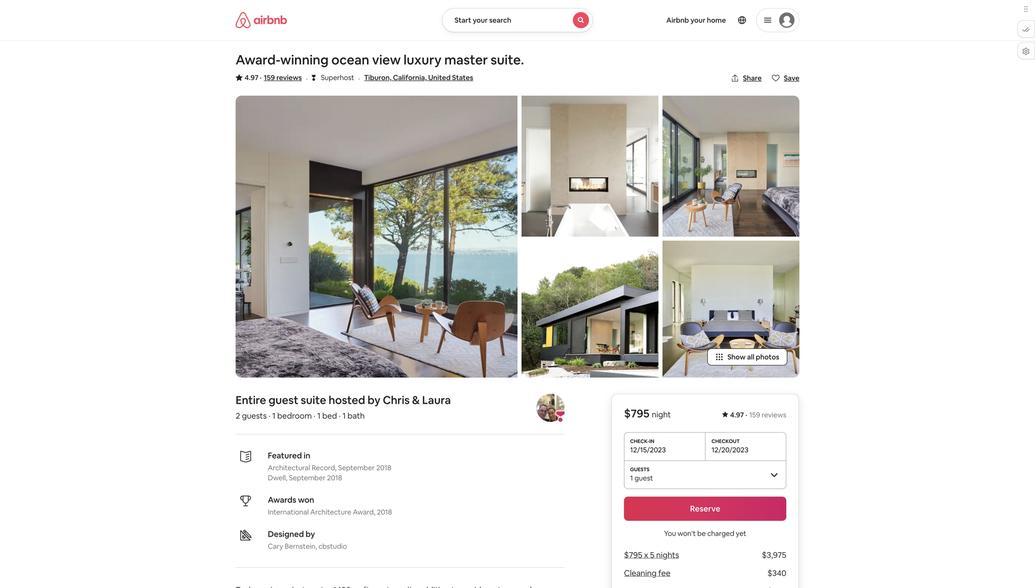 Task type: vqa. For each thing, say whether or not it's contained in the screenshot.
tab panel
no



Task type: locate. For each thing, give the bounding box(es) containing it.
0 horizontal spatial guest
[[269, 393, 298, 407]]

your right start
[[473, 16, 488, 25]]

1 vertical spatial $795
[[624, 550, 643, 560]]

1 vertical spatial guest
[[635, 474, 653, 483]]

· left tiburon,
[[358, 73, 360, 84]]

bedroom
[[277, 411, 312, 421]]

2 your from the left
[[691, 16, 706, 25]]

0 vertical spatial by
[[368, 393, 381, 407]]

hosted
[[329, 393, 365, 407]]

in
[[304, 450, 310, 461]]

0 vertical spatial 4.97 · 159 reviews
[[245, 73, 302, 82]]

by
[[368, 393, 381, 407], [306, 529, 315, 539]]

guests
[[242, 411, 267, 421]]

show all photos button
[[708, 348, 788, 366]]

& laura
[[412, 393, 451, 407]]

2 vertical spatial 2018
[[377, 508, 392, 517]]

·
[[260, 73, 262, 82], [306, 73, 308, 84], [358, 73, 360, 84], [746, 410, 748, 420], [269, 411, 270, 421], [314, 411, 316, 421], [339, 411, 341, 421]]

designed by cary bernstein, cbstudio
[[268, 529, 347, 551]]

cary
[[268, 542, 283, 551]]

0 vertical spatial 4.97
[[245, 73, 259, 82]]

4.97
[[245, 73, 259, 82], [730, 410, 744, 420]]

1 guest button
[[624, 461, 787, 489]]

4.97 · 159 reviews down the award-
[[245, 73, 302, 82]]

your inside button
[[473, 16, 488, 25]]

bed
[[322, 411, 337, 421]]

yet
[[736, 529, 747, 538]]

your for airbnb
[[691, 16, 706, 25]]

award-winning ocean view luxury master suite. image 4 image
[[663, 96, 800, 237]]

dwell,
[[268, 473, 287, 482]]

1 your from the left
[[473, 16, 488, 25]]

1 vertical spatial 2018
[[327, 473, 342, 482]]

guest up bedroom
[[269, 393, 298, 407]]

architecture
[[310, 508, 351, 517]]

12/15/2023
[[630, 445, 666, 455]]

won
[[298, 495, 314, 505]]

1 horizontal spatial september
[[338, 463, 375, 472]]

0 horizontal spatial reviews
[[277, 73, 302, 82]]

2 $795 from the top
[[624, 550, 643, 560]]

0 vertical spatial $795
[[624, 406, 650, 421]]

guest inside dropdown button
[[635, 474, 653, 483]]

designed
[[268, 529, 304, 539]]

tiburon, california, united states button
[[364, 72, 473, 84]]

start your search button
[[442, 8, 593, 32]]

1 right guests at the left bottom of the page
[[272, 411, 276, 421]]

4.97 · 159 reviews up 12/20/2023
[[730, 410, 787, 420]]

award-winning ocean view luxury master suite.
[[236, 51, 524, 68]]

cleaning
[[624, 568, 657, 578]]

guest
[[269, 393, 298, 407], [635, 474, 653, 483]]

2018
[[376, 463, 392, 472], [327, 473, 342, 482], [377, 508, 392, 517]]

cleaning fee
[[624, 568, 671, 578]]

states
[[452, 73, 473, 82]]

fee
[[659, 568, 671, 578]]

0 vertical spatial guest
[[269, 393, 298, 407]]

reviews
[[277, 73, 302, 82], [762, 410, 787, 420]]

$795 left x
[[624, 550, 643, 560]]

search
[[489, 16, 511, 25]]

1 horizontal spatial 4.97 · 159 reviews
[[730, 410, 787, 420]]

your inside profile element
[[691, 16, 706, 25]]

view from jacuzzi tub image
[[522, 96, 659, 237]]

september
[[338, 463, 375, 472], [289, 473, 326, 482]]

1 vertical spatial reviews
[[762, 410, 787, 420]]

airbnb your home
[[667, 16, 726, 25]]

$3,975
[[762, 550, 787, 560]]

your
[[473, 16, 488, 25], [691, 16, 706, 25]]

4.97 down the award-
[[245, 73, 259, 82]]

entire
[[236, 393, 266, 407]]

1 down 12/15/2023
[[630, 474, 633, 483]]

home
[[707, 16, 726, 25]]

0 horizontal spatial 159
[[264, 73, 275, 82]]

record,
[[312, 463, 337, 472]]

you
[[664, 529, 676, 538]]

1
[[272, 411, 276, 421], [317, 411, 321, 421], [343, 411, 346, 421], [630, 474, 633, 483]]

0 horizontal spatial your
[[473, 16, 488, 25]]

· up 12/20/2023
[[746, 410, 748, 420]]

september right record,
[[338, 463, 375, 472]]

· tiburon, california, united states
[[358, 73, 473, 84]]

share
[[743, 74, 762, 83]]

photos
[[756, 353, 780, 362]]

charged
[[708, 529, 735, 538]]

1 horizontal spatial 159
[[750, 410, 760, 420]]

0 horizontal spatial by
[[306, 529, 315, 539]]

0 vertical spatial 159
[[264, 73, 275, 82]]

california,
[[393, 73, 427, 82]]

ocean
[[332, 51, 369, 68]]

entire guest suite hosted by chris & laura 2 guests · 1 bedroom · 1 bed · 1 bath
[[236, 393, 451, 421]]

start your search
[[455, 16, 511, 25]]

cleaning fee button
[[624, 568, 671, 578]]

your for start
[[473, 16, 488, 25]]

1 horizontal spatial by
[[368, 393, 381, 407]]

1 vertical spatial september
[[289, 473, 326, 482]]

4.97 · 159 reviews
[[245, 73, 302, 82], [730, 410, 787, 420]]

1 vertical spatial 159
[[750, 410, 760, 420]]

luxury
[[404, 51, 442, 68]]

2018 inside awards won international architecture award, 2018
[[377, 508, 392, 517]]

1 vertical spatial by
[[306, 529, 315, 539]]

1 vertical spatial 4.97 · 159 reviews
[[730, 410, 787, 420]]

1 horizontal spatial guest
[[635, 474, 653, 483]]

all
[[747, 353, 755, 362]]

1 horizontal spatial reviews
[[762, 410, 787, 420]]

guest down 12/15/2023
[[635, 474, 653, 483]]

reserve
[[690, 504, 721, 514]]

$795 left the night
[[624, 406, 650, 421]]

your left the home
[[691, 16, 706, 25]]

1 vertical spatial 4.97
[[730, 410, 744, 420]]

159
[[264, 73, 275, 82], [750, 410, 760, 420]]

master
[[444, 51, 488, 68]]

1 $795 from the top
[[624, 406, 650, 421]]

1 inside dropdown button
[[630, 474, 633, 483]]

start
[[455, 16, 471, 25]]

0 vertical spatial reviews
[[277, 73, 302, 82]]

4.97 up 12/20/2023
[[730, 410, 744, 420]]

guest inside entire guest suite hosted by chris & laura 2 guests · 1 bedroom · 1 bed · 1 bath
[[269, 393, 298, 407]]

chris & laura is a superhost. learn more about chris & laura. image
[[537, 394, 565, 422], [537, 394, 565, 422]]

by left chris in the left bottom of the page
[[368, 393, 381, 407]]

awards won international architecture award, 2018
[[268, 495, 392, 517]]

you won't be charged yet
[[664, 529, 747, 538]]

· inside · tiburon, california, united states
[[358, 73, 360, 84]]

1 horizontal spatial your
[[691, 16, 706, 25]]

0 vertical spatial 2018
[[376, 463, 392, 472]]

cbstudio
[[319, 542, 347, 551]]

0 horizontal spatial 4.97 · 159 reviews
[[245, 73, 302, 82]]

$795 x 5 nights
[[624, 550, 679, 560]]

view
[[372, 51, 401, 68]]

by up bernstein,
[[306, 529, 315, 539]]

september down record,
[[289, 473, 326, 482]]

$795
[[624, 406, 650, 421], [624, 550, 643, 560]]



Task type: describe. For each thing, give the bounding box(es) containing it.
$795 for $795 night
[[624, 406, 650, 421]]

featured in architectural record, september 2018 dwell, september 2018
[[268, 450, 392, 482]]

show
[[728, 353, 746, 362]]

2018 for in
[[376, 463, 392, 472]]

· left bed
[[314, 411, 316, 421]]

1 horizontal spatial 4.97
[[730, 410, 744, 420]]

by inside entire guest suite hosted by chris & laura 2 guests · 1 bedroom · 1 bed · 1 bath
[[368, 393, 381, 407]]

Start your search search field
[[442, 8, 593, 32]]

night
[[652, 409, 671, 420]]

· down the award-
[[260, 73, 262, 82]]

show all photos
[[728, 353, 780, 362]]

1 guest
[[630, 474, 653, 483]]

guest for entire
[[269, 393, 298, 407]]

tiburon,
[[364, 73, 392, 82]]

bedroom view image
[[236, 96, 518, 378]]

save button
[[768, 69, 804, 87]]

· left 󰀃
[[306, 73, 308, 84]]

airbnb
[[667, 16, 689, 25]]

save
[[784, 74, 800, 83]]

award,
[[353, 508, 376, 517]]

0 horizontal spatial 4.97
[[245, 73, 259, 82]]

profile element
[[605, 0, 800, 40]]

united
[[428, 73, 451, 82]]

2018 for won
[[377, 508, 392, 517]]

5
[[650, 550, 655, 560]]

2
[[236, 411, 240, 421]]

international
[[268, 508, 309, 517]]

󰀃
[[312, 73, 316, 82]]

x
[[644, 550, 649, 560]]

$795 x 5 nights button
[[624, 550, 679, 560]]

reserve button
[[624, 497, 787, 521]]

won't
[[678, 529, 696, 538]]

$795 for $795 x 5 nights
[[624, 550, 643, 560]]

superhost
[[321, 73, 354, 82]]

bedroom image
[[663, 241, 800, 378]]

by inside "designed by cary bernstein, cbstudio"
[[306, 529, 315, 539]]

· right guests at the left bottom of the page
[[269, 411, 270, 421]]

159 reviews button
[[264, 73, 302, 83]]

awards
[[268, 495, 296, 505]]

0 horizontal spatial september
[[289, 473, 326, 482]]

award-
[[236, 51, 280, 68]]

architectural
[[268, 463, 310, 472]]

0 vertical spatial september
[[338, 463, 375, 472]]

suite.
[[491, 51, 524, 68]]

bernstein,
[[285, 542, 317, 551]]

12/20/2023
[[712, 445, 749, 455]]

guest for 1
[[635, 474, 653, 483]]

$795 night
[[624, 406, 671, 421]]

winning
[[280, 51, 329, 68]]

share button
[[727, 69, 766, 87]]

chris
[[383, 393, 410, 407]]

· right bed
[[339, 411, 341, 421]]

be
[[698, 529, 706, 538]]

featured
[[268, 450, 302, 461]]

airbnb your home link
[[661, 10, 732, 31]]

1 left bath
[[343, 411, 346, 421]]

suite
[[301, 393, 326, 407]]

1 left bed
[[317, 411, 321, 421]]

exterior image
[[522, 241, 659, 378]]

nights
[[656, 550, 679, 560]]

bath
[[348, 411, 365, 421]]

$340
[[768, 568, 787, 578]]



